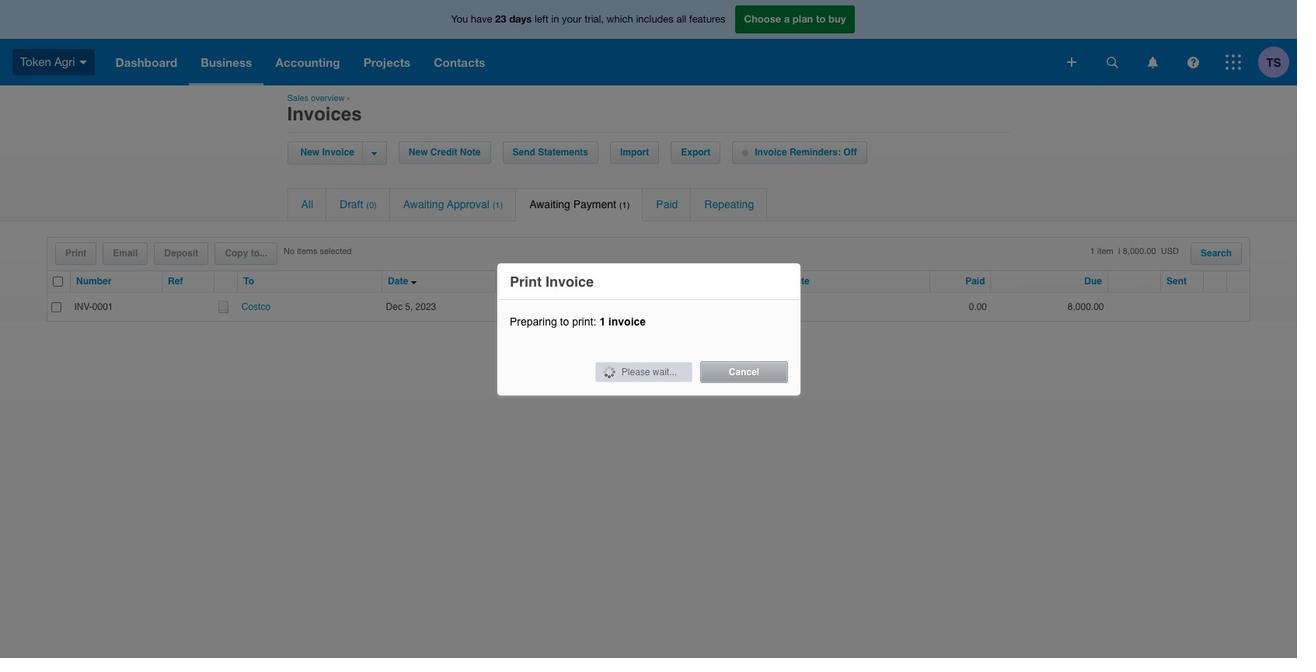 Task type: describe. For each thing, give the bounding box(es) containing it.
(1) for awaiting approval
[[493, 201, 503, 211]]

2 horizontal spatial svg image
[[1226, 54, 1241, 70]]

new credit note link
[[399, 142, 490, 163]]

jan 1, 2024
[[500, 301, 553, 312]]

you
[[451, 13, 468, 25]]

search link
[[1191, 243, 1241, 264]]

date for expected date
[[789, 276, 810, 287]]

please wait... link
[[595, 362, 692, 382]]

awaiting payment (1)
[[529, 198, 630, 211]]

wait...
[[653, 367, 677, 378]]

dec 5, 2023
[[386, 301, 436, 312]]

please
[[622, 367, 650, 378]]

ts button
[[1258, 39, 1297, 85]]

overview
[[311, 93, 345, 103]]

trial,
[[585, 13, 604, 25]]

token
[[20, 55, 51, 68]]

invoice for new invoice
[[322, 147, 354, 158]]

date for due date
[[522, 276, 542, 287]]

note
[[460, 147, 481, 158]]

print link
[[56, 243, 96, 264]]

dec 27, 2023 link
[[743, 302, 813, 312]]

new invoice
[[300, 147, 354, 158]]

inv-
[[74, 301, 92, 312]]

1 horizontal spatial svg image
[[1148, 56, 1158, 68]]

0 vertical spatial 1
[[1090, 246, 1095, 256]]

preparing
[[510, 316, 557, 328]]

have
[[471, 13, 492, 25]]

selected
[[320, 246, 352, 256]]

email
[[113, 248, 138, 259]]

(0)
[[366, 201, 377, 211]]

jan
[[500, 301, 515, 312]]

invoice reminders:                                  off
[[755, 147, 857, 158]]

sales overview › invoices
[[287, 93, 362, 125]]

ref
[[168, 276, 183, 287]]

svg image inside "token agri" popup button
[[79, 60, 87, 64]]

2023 for dec 5, 2023
[[415, 301, 436, 312]]

deposit
[[164, 248, 198, 259]]

import link
[[611, 142, 658, 163]]

new for new credit note
[[409, 147, 428, 158]]

copy
[[225, 248, 248, 259]]

27,
[[761, 302, 773, 312]]

dec 27, 2023
[[743, 302, 794, 312]]

reminders:
[[790, 147, 841, 158]]

a
[[784, 13, 790, 25]]

due date link
[[501, 276, 542, 287]]

new invoice link
[[297, 142, 362, 163]]

ref link
[[168, 276, 183, 287]]

sales overview link
[[287, 93, 345, 103]]

copy to...
[[225, 248, 267, 259]]

all
[[676, 13, 686, 25]]

1 date from the left
[[388, 276, 408, 287]]

sales
[[287, 93, 309, 103]]

credit
[[430, 147, 457, 158]]

print for print invoice
[[510, 274, 542, 290]]

0001
[[92, 301, 113, 312]]

2024
[[528, 301, 548, 312]]

1 vertical spatial to
[[560, 316, 569, 328]]

print:
[[572, 316, 596, 328]]

new credit note
[[409, 147, 481, 158]]

1 horizontal spatial paid link
[[965, 276, 985, 287]]

export
[[681, 147, 711, 158]]

invoice reminders:                                  off link
[[733, 142, 866, 163]]

payment
[[573, 198, 616, 211]]

5,
[[405, 301, 413, 312]]

which
[[607, 13, 633, 25]]

all link
[[288, 189, 326, 221]]

no
[[284, 246, 295, 256]]

draft (0)
[[340, 198, 377, 211]]

approval
[[447, 198, 489, 211]]

to...
[[251, 248, 267, 259]]

dec for dec 5, 2023
[[386, 301, 403, 312]]

dec for dec 27, 2023
[[743, 302, 759, 312]]

costco
[[241, 301, 271, 312]]

1,
[[517, 301, 525, 312]]

token agri button
[[0, 39, 104, 85]]

due for due date
[[501, 276, 519, 287]]

number
[[76, 276, 111, 287]]

inv-0001
[[74, 301, 113, 312]]

send statements
[[513, 147, 588, 158]]

due link
[[1084, 276, 1102, 287]]

preparing to print: 1 invoice
[[510, 316, 646, 328]]

send
[[513, 147, 535, 158]]



Task type: locate. For each thing, give the bounding box(es) containing it.
awaiting
[[403, 198, 444, 211], [529, 198, 570, 211]]

1 horizontal spatial new
[[409, 147, 428, 158]]

invoices
[[287, 103, 362, 125]]

0 horizontal spatial paid link
[[643, 189, 690, 221]]

paid link
[[643, 189, 690, 221], [965, 276, 985, 287]]

1 horizontal spatial dec
[[743, 302, 759, 312]]

2023 for dec 27, 2023
[[775, 302, 794, 312]]

all
[[301, 198, 313, 211]]

dec left 27,
[[743, 302, 759, 312]]

in
[[551, 13, 559, 25]]

1 horizontal spatial date
[[522, 276, 542, 287]]

print for print
[[65, 248, 87, 259]]

2 horizontal spatial date
[[789, 276, 810, 287]]

(1) inside awaiting payment (1)
[[619, 201, 630, 211]]

item
[[1097, 246, 1114, 256]]

1 horizontal spatial paid
[[965, 276, 985, 287]]

awaiting for awaiting payment
[[529, 198, 570, 211]]

0 vertical spatial paid link
[[643, 189, 690, 221]]

plan
[[793, 13, 813, 25]]

1 left item
[[1090, 246, 1095, 256]]

expected
[[745, 276, 787, 287]]

0 horizontal spatial to
[[560, 316, 569, 328]]

1 horizontal spatial (1)
[[619, 201, 630, 211]]

0 horizontal spatial awaiting
[[403, 198, 444, 211]]

due up 'jan'
[[501, 276, 519, 287]]

1 horizontal spatial 1
[[1090, 246, 1095, 256]]

1 due from the left
[[501, 276, 519, 287]]

awaiting left payment
[[529, 198, 570, 211]]

1 vertical spatial print
[[510, 274, 542, 290]]

date up dec 27, 2023 link
[[789, 276, 810, 287]]

export link
[[672, 142, 720, 163]]

new down invoices
[[300, 147, 320, 158]]

1 horizontal spatial print
[[510, 274, 542, 290]]

2023
[[415, 301, 436, 312], [775, 302, 794, 312]]

date up jan 1, 2024
[[522, 276, 542, 287]]

1 (1) from the left
[[493, 201, 503, 211]]

0 horizontal spatial print
[[65, 248, 87, 259]]

1 horizontal spatial awaiting
[[529, 198, 570, 211]]

you have 23 days left in your trial, which includes all features
[[451, 13, 726, 25]]

0 horizontal spatial due
[[501, 276, 519, 287]]

agri
[[54, 55, 75, 68]]

invoice
[[608, 316, 646, 328]]

awaiting for awaiting approval
[[403, 198, 444, 211]]

1 horizontal spatial svg image
[[1106, 56, 1118, 68]]

to
[[243, 276, 254, 287]]

token agri
[[20, 55, 75, 68]]

0 vertical spatial to
[[816, 13, 826, 25]]

2023 right 27,
[[775, 302, 794, 312]]

(1) for awaiting payment
[[619, 201, 630, 211]]

1 awaiting from the left
[[403, 198, 444, 211]]

dec
[[386, 301, 403, 312], [743, 302, 759, 312]]

0 horizontal spatial svg image
[[1067, 58, 1076, 67]]

awaiting left approval
[[403, 198, 444, 211]]

email link
[[104, 243, 147, 264]]

2 due from the left
[[1084, 276, 1102, 287]]

0 vertical spatial print
[[65, 248, 87, 259]]

23
[[495, 13, 506, 25]]

to inside ts banner
[[816, 13, 826, 25]]

3 date from the left
[[789, 276, 810, 287]]

repeating link
[[691, 189, 767, 221]]

paid up 0.00
[[965, 276, 985, 287]]

sent link
[[1167, 276, 1187, 287]]

print up number
[[65, 248, 87, 259]]

off
[[843, 147, 857, 158]]

›
[[347, 93, 350, 103]]

sent
[[1167, 276, 1187, 287]]

1 vertical spatial paid link
[[965, 276, 985, 287]]

invoice down invoices
[[322, 147, 354, 158]]

dec left "5,"
[[386, 301, 403, 312]]

import
[[620, 147, 649, 158]]

None checkbox
[[51, 302, 61, 312]]

2 new from the left
[[409, 147, 428, 158]]

0 horizontal spatial svg image
[[79, 60, 87, 64]]

0 horizontal spatial invoice
[[322, 147, 354, 158]]

no items selected
[[284, 246, 352, 256]]

(1) inside awaiting approval (1)
[[493, 201, 503, 211]]

2 awaiting from the left
[[529, 198, 570, 211]]

2 (1) from the left
[[619, 201, 630, 211]]

to left print:
[[560, 316, 569, 328]]

repeating
[[704, 198, 754, 211]]

0 horizontal spatial date
[[388, 276, 408, 287]]

please wait...
[[622, 367, 677, 378]]

2 date from the left
[[522, 276, 542, 287]]

0 horizontal spatial dec
[[386, 301, 403, 312]]

invoice for print invoice
[[546, 274, 594, 290]]

0 horizontal spatial (1)
[[493, 201, 503, 211]]

None checkbox
[[53, 277, 63, 287]]

days
[[509, 13, 532, 25]]

items
[[297, 246, 317, 256]]

1 horizontal spatial invoice
[[546, 274, 594, 290]]

2 horizontal spatial invoice
[[755, 147, 787, 158]]

1 horizontal spatial due
[[1084, 276, 1102, 287]]

0 horizontal spatial new
[[300, 147, 320, 158]]

your
[[562, 13, 582, 25]]

date
[[388, 276, 408, 287], [522, 276, 542, 287], [789, 276, 810, 287]]

date link
[[388, 276, 408, 287]]

svg image
[[1106, 56, 1118, 68], [1187, 56, 1199, 68], [79, 60, 87, 64]]

1 horizontal spatial 2023
[[775, 302, 794, 312]]

(1)
[[493, 201, 503, 211], [619, 201, 630, 211]]

due
[[501, 276, 519, 287], [1084, 276, 1102, 287]]

1 vertical spatial 1
[[599, 316, 605, 328]]

8,000.00
[[1068, 301, 1104, 312]]

draft
[[340, 198, 363, 211]]

due up 8,000.00
[[1084, 276, 1102, 287]]

due for due link
[[1084, 276, 1102, 287]]

new left credit
[[409, 147, 428, 158]]

date up "5,"
[[388, 276, 408, 287]]

print invoice
[[510, 274, 594, 290]]

expected date
[[745, 276, 810, 287]]

due date
[[501, 276, 542, 287]]

cancel link
[[700, 361, 788, 383]]

expected date link
[[745, 276, 810, 287]]

1 right print:
[[599, 316, 605, 328]]

due inside "due date" link
[[501, 276, 519, 287]]

choose
[[744, 13, 781, 25]]

svg image
[[1226, 54, 1241, 70], [1148, 56, 1158, 68], [1067, 58, 1076, 67]]

features
[[689, 13, 726, 25]]

(1) right approval
[[493, 201, 503, 211]]

includes
[[636, 13, 674, 25]]

search
[[1201, 248, 1232, 259]]

awaiting approval (1)
[[403, 198, 503, 211]]

invoice up 2024
[[546, 274, 594, 290]]

2 horizontal spatial svg image
[[1187, 56, 1199, 68]]

cancel
[[729, 367, 759, 378]]

invoice left reminders:
[[755, 147, 787, 158]]

buy
[[829, 13, 846, 25]]

to link
[[243, 276, 254, 287]]

ts banner
[[0, 0, 1297, 85]]

0 vertical spatial paid
[[656, 198, 678, 211]]

ts
[[1266, 55, 1281, 69]]

1 vertical spatial paid
[[965, 276, 985, 287]]

to
[[816, 13, 826, 25], [560, 316, 569, 328]]

1 new from the left
[[300, 147, 320, 158]]

send statements link
[[503, 142, 598, 163]]

0 horizontal spatial 2023
[[415, 301, 436, 312]]

0 horizontal spatial 1
[[599, 316, 605, 328]]

costco link
[[241, 301, 271, 312]]

print up jan 1, 2024
[[510, 274, 542, 290]]

paid down the export link
[[656, 198, 678, 211]]

invoice
[[322, 147, 354, 158], [755, 147, 787, 158], [546, 274, 594, 290]]

choose a plan to buy
[[744, 13, 846, 25]]

(1) right payment
[[619, 201, 630, 211]]

0 horizontal spatial paid
[[656, 198, 678, 211]]

paid link up 0.00
[[965, 276, 985, 287]]

1 horizontal spatial to
[[816, 13, 826, 25]]

number link
[[76, 276, 111, 287]]

paid link down the export link
[[643, 189, 690, 221]]

to left 'buy' at the right
[[816, 13, 826, 25]]

copy to... link
[[216, 243, 277, 264]]

new for new invoice
[[300, 147, 320, 158]]

2023 right "5,"
[[415, 301, 436, 312]]

1 item                          | 8,000.00                              usd
[[1090, 246, 1179, 256]]

deposit link
[[155, 243, 208, 264]]



Task type: vqa. For each thing, say whether or not it's contained in the screenshot.
Export link
yes



